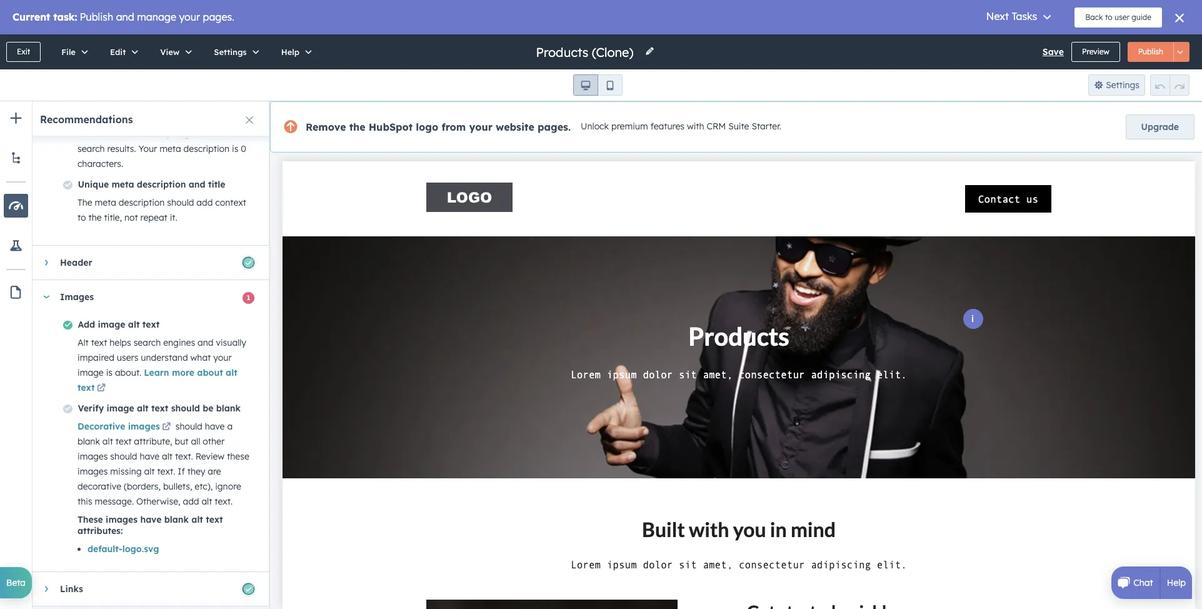 Task type: locate. For each thing, give the bounding box(es) containing it.
0 vertical spatial is
[[124, 128, 130, 140]]

text
[[142, 319, 160, 330], [91, 337, 107, 348], [78, 382, 95, 393], [151, 403, 169, 414], [116, 436, 132, 447], [206, 514, 223, 525]]

add image alt text
[[78, 319, 160, 330]]

meta inside "the meta description should add context to the title, not repeat it."
[[95, 197, 116, 208]]

close image
[[246, 116, 253, 124]]

results.
[[107, 143, 136, 155]]

otherwise,
[[136, 496, 180, 507]]

images inside these images have blank alt text attributes:
[[106, 514, 138, 525]]

view
[[160, 47, 180, 57]]

view button
[[147, 34, 201, 69]]

image up helps in the left of the page
[[98, 319, 125, 330]]

2 group from the left
[[1151, 74, 1190, 96]]

hubspot
[[369, 121, 413, 133]]

2 vertical spatial is
[[106, 367, 113, 378]]

but
[[175, 436, 189, 447]]

text inside should have a blank alt text attribute, but all other images should have alt text. review these images missing alt text. if they are decorative (borders, bullets, etc), ignore this message. otherwise, add alt text.
[[116, 436, 132, 447]]

exit link
[[6, 42, 41, 62]]

images
[[60, 292, 94, 303]]

text.
[[175, 451, 193, 462], [157, 466, 175, 477], [215, 496, 233, 507]]

to inside a meta description that's less than 155 characters is less likely to get cut off in search results. your meta description is 0 characters.
[[173, 128, 182, 140]]

caret image left images
[[43, 296, 50, 299]]

the left title,
[[89, 212, 102, 223]]

meta
[[86, 113, 107, 124], [160, 143, 181, 155], [112, 179, 134, 190], [95, 197, 116, 208]]

beta button
[[0, 567, 32, 599]]

add
[[197, 197, 213, 208], [183, 496, 199, 507]]

2 vertical spatial have
[[140, 514, 162, 525]]

is left 0 at left top
[[232, 143, 239, 155]]

these
[[78, 514, 103, 525]]

image
[[98, 319, 125, 330], [78, 367, 104, 378], [107, 403, 134, 414]]

attribute,
[[134, 436, 172, 447]]

and left title on the left
[[189, 179, 206, 190]]

0 vertical spatial search
[[78, 143, 105, 155]]

1 vertical spatial is
[[232, 143, 239, 155]]

0 vertical spatial add
[[197, 197, 213, 208]]

caret image
[[43, 296, 50, 299], [45, 586, 48, 593]]

description
[[110, 113, 156, 124], [184, 143, 230, 155], [137, 179, 186, 190], [119, 197, 165, 208]]

blank down decorative
[[78, 436, 100, 447]]

text left link opens in a new window icon
[[78, 382, 95, 393]]

help inside button
[[281, 47, 300, 57]]

1 horizontal spatial your
[[469, 121, 493, 133]]

0 vertical spatial have
[[205, 421, 225, 432]]

pages.
[[538, 121, 571, 133]]

description for should
[[119, 197, 165, 208]]

1 horizontal spatial blank
[[164, 514, 189, 525]]

more
[[172, 367, 195, 378]]

blank down otherwise,
[[164, 514, 189, 525]]

what
[[191, 352, 211, 363]]

link opens in a new window image
[[97, 384, 106, 393]]

0 horizontal spatial less
[[133, 128, 148, 140]]

crm
[[707, 121, 726, 132]]

description inside "the meta description should add context to the title, not repeat it."
[[119, 197, 165, 208]]

be
[[203, 403, 214, 414]]

None field
[[535, 43, 638, 60]]

image down impaired
[[78, 367, 104, 378]]

2 vertical spatial blank
[[164, 514, 189, 525]]

0 vertical spatial your
[[469, 121, 493, 133]]

default-logo.svg button
[[88, 544, 159, 555]]

etc),
[[195, 481, 213, 492]]

1 horizontal spatial settings
[[1107, 79, 1140, 91]]

should have a blank alt text attribute, but all other images should have alt text. review these images missing alt text. if they are decorative (borders, bullets, etc), ignore this message. otherwise, add alt text.
[[78, 421, 249, 507]]

publish
[[1139, 47, 1164, 56]]

1 vertical spatial blank
[[78, 436, 100, 447]]

image up decorative images
[[107, 403, 134, 414]]

1 vertical spatial caret image
[[45, 586, 48, 593]]

with
[[687, 121, 705, 132]]

save button
[[1043, 44, 1065, 59]]

text. down "but"
[[175, 451, 193, 462]]

should up it.
[[167, 197, 194, 208]]

text down decorative images link
[[116, 436, 132, 447]]

upgrade
[[1142, 121, 1180, 133]]

2 vertical spatial image
[[107, 403, 134, 414]]

it.
[[170, 212, 177, 223]]

1 vertical spatial settings button
[[1089, 74, 1146, 96]]

1 horizontal spatial group
[[1151, 74, 1190, 96]]

1 horizontal spatial search
[[134, 337, 161, 348]]

2 vertical spatial text.
[[215, 496, 233, 507]]

blank
[[216, 403, 241, 414], [78, 436, 100, 447], [164, 514, 189, 525]]

0 vertical spatial less
[[184, 113, 199, 124]]

blank for have
[[78, 436, 100, 447]]

1 vertical spatial to
[[78, 212, 86, 223]]

that's
[[158, 113, 181, 124]]

0 horizontal spatial group
[[574, 74, 623, 96]]

blank inside should have a blank alt text attribute, but all other images should have alt text. review these images missing alt text. if they are decorative (borders, bullets, etc), ignore this message. otherwise, add alt text.
[[78, 436, 100, 447]]

0 vertical spatial settings button
[[201, 34, 268, 69]]

a
[[227, 421, 233, 432]]

1 vertical spatial less
[[133, 128, 148, 140]]

learn more about alt text
[[78, 367, 238, 393]]

exit
[[17, 47, 30, 56]]

publish button
[[1128, 42, 1175, 62]]

search
[[78, 143, 105, 155], [134, 337, 161, 348]]

1 vertical spatial image
[[78, 367, 104, 378]]

0 horizontal spatial the
[[89, 212, 102, 223]]

ignore
[[215, 481, 241, 492]]

1 vertical spatial add
[[183, 496, 199, 507]]

impaired
[[78, 352, 114, 363]]

and inside alt text helps search engines and visually impaired users understand what your image is about.
[[198, 337, 214, 348]]

description up not
[[119, 197, 165, 208]]

0 vertical spatial the
[[349, 121, 366, 133]]

caret image left links at the left bottom
[[45, 586, 48, 593]]

less up your
[[133, 128, 148, 140]]

is
[[124, 128, 130, 140], [232, 143, 239, 155], [106, 367, 113, 378]]

blank inside these images have blank alt text attributes:
[[164, 514, 189, 525]]

should
[[167, 197, 194, 208], [171, 403, 200, 414], [176, 421, 203, 432], [110, 451, 137, 462]]

text. down ignore
[[215, 496, 233, 507]]

image for add
[[98, 319, 125, 330]]

alt
[[78, 337, 89, 348]]

caret image for links
[[45, 586, 48, 593]]

blank up a at the left bottom of page
[[216, 403, 241, 414]]

to
[[173, 128, 182, 140], [78, 212, 86, 223]]

your down visually
[[213, 352, 232, 363]]

caret image inside the images dropdown button
[[43, 296, 50, 299]]

settings right view 'button'
[[214, 47, 247, 57]]

unique meta description and title
[[78, 179, 225, 190]]

text. left if
[[157, 466, 175, 477]]

search up 'understand' at the left of page
[[134, 337, 161, 348]]

starter.
[[752, 121, 782, 132]]

1 horizontal spatial help
[[1168, 577, 1187, 589]]

likely
[[150, 128, 171, 140]]

text up impaired
[[91, 337, 107, 348]]

to left get
[[173, 128, 182, 140]]

0 horizontal spatial search
[[78, 143, 105, 155]]

0 horizontal spatial settings button
[[201, 34, 268, 69]]

have up other
[[205, 421, 225, 432]]

settings down preview button
[[1107, 79, 1140, 91]]

all
[[191, 436, 200, 447]]

less
[[184, 113, 199, 124], [133, 128, 148, 140]]

link opens in a new window image for learn more about alt text
[[97, 384, 106, 393]]

alt
[[128, 319, 140, 330], [226, 367, 238, 378], [137, 403, 149, 414], [103, 436, 113, 447], [162, 451, 173, 462], [144, 466, 155, 477], [202, 496, 212, 507], [192, 514, 203, 525]]

0
[[241, 143, 246, 155]]

attributes:
[[78, 525, 123, 537]]

caret image inside links dropdown button
[[45, 586, 48, 593]]

your right from
[[469, 121, 493, 133]]

0 vertical spatial image
[[98, 319, 125, 330]]

1 vertical spatial your
[[213, 352, 232, 363]]

link opens in a new window image inside learn more about alt text link
[[97, 384, 106, 393]]

1 vertical spatial help
[[1168, 577, 1187, 589]]

meta for unique
[[112, 179, 134, 190]]

a meta description that's less than 155 characters is less likely to get cut off in search results. your meta description is 0 characters.
[[78, 113, 246, 170]]

less up get
[[184, 113, 199, 124]]

context
[[215, 197, 246, 208]]

and up 'what'
[[198, 337, 214, 348]]

file
[[61, 47, 76, 57]]

help
[[281, 47, 300, 57], [1168, 577, 1187, 589]]

the inside "the meta description should add context to the title, not repeat it."
[[89, 212, 102, 223]]

is up results.
[[124, 128, 130, 140]]

meta up characters
[[86, 113, 107, 124]]

alt inside learn more about alt text
[[226, 367, 238, 378]]

image for verify
[[107, 403, 134, 414]]

155
[[223, 113, 237, 124]]

the right remove
[[349, 121, 366, 133]]

1 horizontal spatial to
[[173, 128, 182, 140]]

description up likely
[[110, 113, 156, 124]]

text down 'etc),'
[[206, 514, 223, 525]]

1 horizontal spatial is
[[124, 128, 130, 140]]

link opens in a new window image
[[97, 384, 106, 393], [162, 423, 171, 432], [162, 423, 171, 432]]

logo.svg
[[122, 544, 159, 555]]

is left "about."
[[106, 367, 113, 378]]

1 vertical spatial search
[[134, 337, 161, 348]]

0 horizontal spatial blank
[[78, 436, 100, 447]]

have down otherwise,
[[140, 514, 162, 525]]

0 vertical spatial caret image
[[43, 296, 50, 299]]

text down learn more about alt text
[[151, 403, 169, 414]]

0 horizontal spatial your
[[213, 352, 232, 363]]

are
[[208, 466, 221, 477]]

1 vertical spatial and
[[198, 337, 214, 348]]

add down 'etc),'
[[183, 496, 199, 507]]

to down the
[[78, 212, 86, 223]]

0 vertical spatial help
[[281, 47, 300, 57]]

have inside these images have blank alt text attributes:
[[140, 514, 162, 525]]

0 vertical spatial to
[[173, 128, 182, 140]]

add inside should have a blank alt text attribute, but all other images should have alt text. review these images missing alt text. if they are decorative (borders, bullets, etc), ignore this message. otherwise, add alt text.
[[183, 496, 199, 507]]

have down attribute,
[[140, 451, 160, 462]]

1 vertical spatial the
[[89, 212, 102, 223]]

0 vertical spatial and
[[189, 179, 206, 190]]

decorative
[[78, 481, 121, 492]]

bullets,
[[163, 481, 192, 492]]

and
[[189, 179, 206, 190], [198, 337, 214, 348]]

should up all
[[176, 421, 203, 432]]

meta right unique on the top left of the page
[[112, 179, 134, 190]]

0 vertical spatial blank
[[216, 403, 241, 414]]

search down characters
[[78, 143, 105, 155]]

group
[[574, 74, 623, 96], [1151, 74, 1190, 96]]

meta up title,
[[95, 197, 116, 208]]

1 horizontal spatial less
[[184, 113, 199, 124]]

2 horizontal spatial is
[[232, 143, 239, 155]]

group up unlock
[[574, 74, 623, 96]]

0 horizontal spatial is
[[106, 367, 113, 378]]

0 horizontal spatial settings
[[214, 47, 247, 57]]

images button
[[33, 280, 256, 314]]

add down title on the left
[[197, 197, 213, 208]]

description down cut
[[184, 143, 230, 155]]

group down publish group
[[1151, 74, 1190, 96]]

0 horizontal spatial to
[[78, 212, 86, 223]]

the
[[349, 121, 366, 133], [89, 212, 102, 223]]

0 horizontal spatial help
[[281, 47, 300, 57]]

have
[[205, 421, 225, 432], [140, 451, 160, 462], [140, 514, 162, 525]]

1 vertical spatial text.
[[157, 466, 175, 477]]

description up "the meta description should add context to the title, not repeat it."
[[137, 179, 186, 190]]



Task type: vqa. For each thing, say whether or not it's contained in the screenshot.
should's "description"
yes



Task type: describe. For each thing, give the bounding box(es) containing it.
help button
[[268, 34, 321, 69]]

remove
[[306, 121, 346, 133]]

search inside a meta description that's less than 155 characters is less likely to get cut off in search results. your meta description is 0 characters.
[[78, 143, 105, 155]]

not
[[124, 212, 138, 223]]

characters.
[[78, 158, 123, 170]]

verify image alt text should be blank
[[78, 403, 241, 414]]

your inside alt text helps search engines and visually impaired users understand what your image is about.
[[213, 352, 232, 363]]

decorative images
[[78, 421, 160, 432]]

title,
[[104, 212, 122, 223]]

characters
[[78, 128, 121, 140]]

the meta description should add context to the title, not repeat it.
[[78, 197, 246, 223]]

add
[[78, 319, 95, 330]]

file button
[[48, 34, 97, 69]]

if
[[178, 466, 185, 477]]

missing
[[110, 466, 142, 477]]

preview
[[1083, 47, 1110, 56]]

default-
[[88, 544, 123, 555]]

alt text helps search engines and visually impaired users understand what your image is about.
[[78, 337, 246, 378]]

links button
[[33, 572, 256, 606]]

premium
[[612, 121, 649, 132]]

meta for the
[[95, 197, 116, 208]]

repeat
[[140, 212, 168, 223]]

search inside alt text helps search engines and visually impaired users understand what your image is about.
[[134, 337, 161, 348]]

caret image
[[45, 259, 48, 266]]

should up missing
[[110, 451, 137, 462]]

off
[[216, 128, 227, 140]]

verify
[[78, 403, 104, 414]]

about.
[[115, 367, 142, 378]]

is inside alt text helps search engines and visually impaired users understand what your image is about.
[[106, 367, 113, 378]]

should inside "the meta description should add context to the title, not repeat it."
[[167, 197, 194, 208]]

should left be
[[171, 403, 200, 414]]

the
[[78, 197, 92, 208]]

text inside these images have blank alt text attributes:
[[206, 514, 223, 525]]

link opens in a new window image for decorative images
[[162, 423, 171, 432]]

in
[[230, 128, 237, 140]]

beta
[[6, 577, 26, 589]]

2 horizontal spatial blank
[[216, 403, 241, 414]]

header
[[60, 257, 92, 268]]

recommendations
[[40, 113, 133, 126]]

text inside learn more about alt text
[[78, 382, 95, 393]]

1 group from the left
[[574, 74, 623, 96]]

features
[[651, 121, 685, 132]]

upgrade link
[[1126, 114, 1195, 140]]

your
[[139, 143, 157, 155]]

text inside alt text helps search engines and visually impaired users understand what your image is about.
[[91, 337, 107, 348]]

they
[[187, 466, 205, 477]]

decorative
[[78, 421, 125, 432]]

1 vertical spatial have
[[140, 451, 160, 462]]

cut
[[200, 128, 213, 140]]

1 horizontal spatial the
[[349, 121, 366, 133]]

a
[[78, 113, 83, 124]]

logo
[[416, 121, 439, 133]]

description for and
[[137, 179, 186, 190]]

title
[[208, 179, 225, 190]]

engines
[[163, 337, 195, 348]]

links
[[60, 584, 83, 595]]

about
[[197, 367, 223, 378]]

to inside "the meta description should add context to the title, not repeat it."
[[78, 212, 86, 223]]

alt inside these images have blank alt text attributes:
[[192, 514, 203, 525]]

these
[[227, 451, 249, 462]]

image inside alt text helps search engines and visually impaired users understand what your image is about.
[[78, 367, 104, 378]]

message.
[[95, 496, 134, 507]]

helps
[[110, 337, 131, 348]]

review
[[196, 451, 225, 462]]

from
[[442, 121, 466, 133]]

chat
[[1134, 577, 1154, 589]]

0 vertical spatial settings
[[214, 47, 247, 57]]

default-logo.svg
[[88, 544, 159, 555]]

unlock
[[581, 121, 609, 132]]

than
[[201, 113, 220, 124]]

unique
[[78, 179, 109, 190]]

caret image for images
[[43, 296, 50, 299]]

text down the images dropdown button
[[142, 319, 160, 330]]

understand
[[141, 352, 188, 363]]

edit
[[110, 47, 126, 57]]

remove the hubspot logo from your website pages.
[[306, 121, 571, 133]]

(borders,
[[124, 481, 161, 492]]

decorative images link
[[78, 421, 173, 432]]

edit button
[[97, 34, 147, 69]]

learn more about alt text link
[[78, 367, 238, 393]]

other
[[203, 436, 225, 447]]

1 horizontal spatial settings button
[[1089, 74, 1146, 96]]

learn
[[144, 367, 169, 378]]

add inside "the meta description should add context to the title, not repeat it."
[[197, 197, 213, 208]]

publish group
[[1128, 42, 1190, 62]]

suite
[[729, 121, 750, 132]]

blank for images
[[164, 514, 189, 525]]

meta down likely
[[160, 143, 181, 155]]

meta for a
[[86, 113, 107, 124]]

save
[[1043, 46, 1065, 58]]

description for that's
[[110, 113, 156, 124]]

visually
[[216, 337, 246, 348]]

users
[[117, 352, 139, 363]]

header button
[[33, 246, 256, 280]]

these images have blank alt text attributes:
[[78, 514, 223, 537]]

website
[[496, 121, 535, 133]]

get
[[184, 128, 198, 140]]

1 vertical spatial settings
[[1107, 79, 1140, 91]]

0 vertical spatial text.
[[175, 451, 193, 462]]



